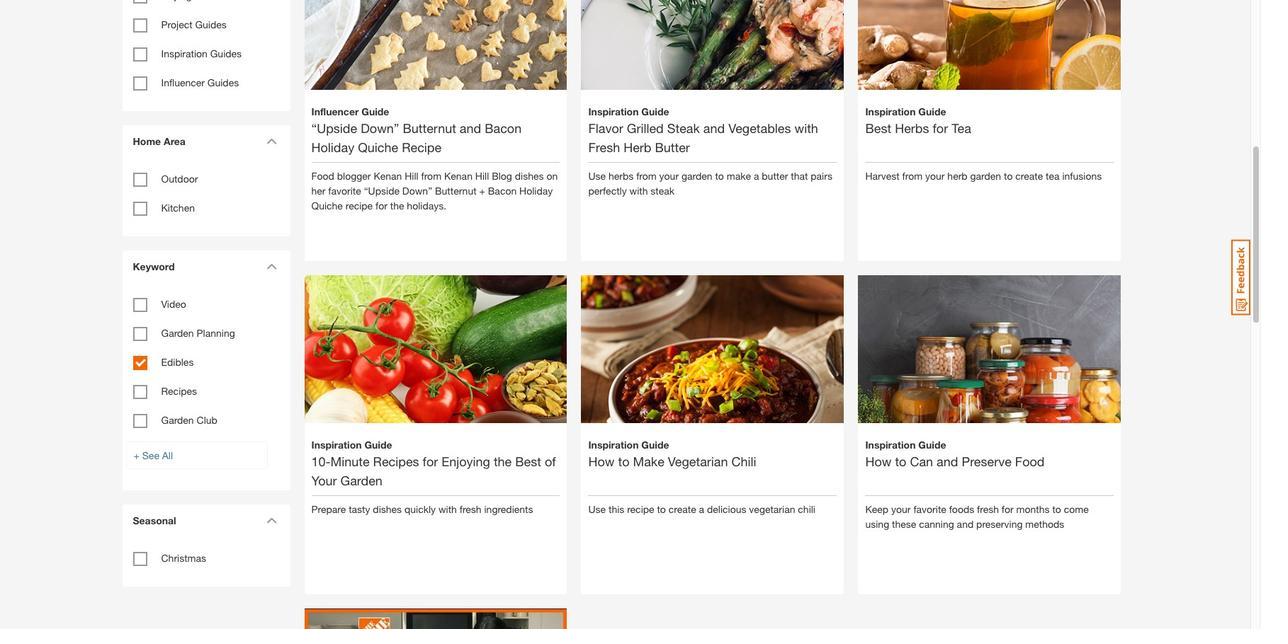 Task type: vqa. For each thing, say whether or not it's contained in the screenshot.
styles
no



Task type: describe. For each thing, give the bounding box(es) containing it.
flavor
[[588, 120, 623, 136]]

2 horizontal spatial your
[[925, 170, 945, 182]]

food inside inspiration guide how to can and preserve food
[[1015, 454, 1045, 469]]

her
[[311, 185, 326, 197]]

quiche inside influencer guide "upside down" butternut and bacon holiday quiche recipe
[[358, 139, 398, 155]]

video
[[161, 298, 186, 310]]

guide for make
[[641, 439, 669, 451]]

down" inside food blogger kenan hill from kenan hill blog dishes on her favorite "upside down" butternut + bacon holiday quiche recipe for the holidays.
[[402, 185, 432, 197]]

pairs
[[811, 170, 832, 182]]

bacon inside food blogger kenan hill from kenan hill blog dishes on her favorite "upside down" butternut + bacon holiday quiche recipe for the holidays.
[[488, 185, 517, 197]]

use this recipe to create a delicious vegetarian chili
[[588, 503, 815, 516]]

this
[[609, 503, 624, 516]]

of
[[545, 454, 556, 469]]

to inside inspiration guide how to make vegetarian chili
[[618, 454, 629, 469]]

1 vertical spatial a
[[699, 503, 704, 516]]

preserve
[[962, 454, 1012, 469]]

herb
[[624, 139, 651, 155]]

your
[[311, 473, 337, 489]]

your inside use herbs from your garden to make a butter that pairs perfectly with steak
[[659, 170, 679, 182]]

a inside use herbs from your garden to make a butter that pairs perfectly with steak
[[754, 170, 759, 182]]

feedback link image
[[1231, 239, 1250, 316]]

herbs
[[895, 120, 929, 136]]

and for butternut
[[460, 120, 481, 136]]

prepare tasty dishes quickly with fresh ingredients
[[311, 503, 533, 516]]

with inside inspiration guide flavor grilled steak and vegetables with fresh herb butter
[[795, 120, 818, 136]]

caret icon image for home area
[[266, 138, 277, 145]]

guide for steak
[[641, 105, 669, 117]]

1 horizontal spatial recipe
[[627, 503, 654, 516]]

tasty
[[349, 503, 370, 516]]

best inside inspiration guide 10-minute recipes for enjoying the best of your garden
[[515, 454, 541, 469]]

food inside food blogger kenan hill from kenan hill blog dishes on her favorite "upside down" butternut + bacon holiday quiche recipe for the holidays.
[[311, 170, 334, 182]]

edibles
[[161, 356, 194, 368]]

herb
[[948, 170, 968, 182]]

garden inside inspiration guide 10-minute recipes for enjoying the best of your garden
[[340, 473, 382, 489]]

from inside use herbs from your garden to make a butter that pairs perfectly with steak
[[636, 170, 657, 182]]

inspiration for 10-minute recipes for enjoying the best of your garden
[[311, 439, 362, 451]]

how for how to can and preserve food
[[865, 454, 892, 469]]

influencer guide "upside down" butternut and bacon holiday quiche recipe
[[311, 105, 522, 155]]

how to make vegetarian chili image
[[581, 251, 844, 514]]

for inside food blogger kenan hill from kenan hill blog dishes on her favorite "upside down" butternut + bacon holiday quiche recipe for the holidays.
[[375, 200, 387, 212]]

butternut inside food blogger kenan hill from kenan hill blog dishes on her favorite "upside down" butternut + bacon holiday quiche recipe for the holidays.
[[435, 185, 477, 197]]

your inside the 'keep your favorite foods fresh for months to come using these canning and preserving methods'
[[891, 503, 911, 516]]

prepare
[[311, 503, 346, 516]]

seasonal button
[[126, 505, 282, 537]]

project guides
[[161, 18, 227, 30]]

guide for butternut
[[362, 105, 389, 117]]

inspiration guide best herbs for tea
[[865, 105, 971, 136]]

on
[[547, 170, 558, 182]]

for inside inspiration guide 10-minute recipes for enjoying the best of your garden
[[423, 454, 438, 469]]

inspiration guide how to can and preserve food
[[865, 439, 1045, 469]]

perfectly
[[588, 185, 627, 197]]

inspiration for flavor grilled steak and vegetables with fresh herb butter
[[588, 105, 639, 117]]

garden planning
[[161, 327, 235, 339]]

"upside inside food blogger kenan hill from kenan hill blog dishes on her favorite "upside down" butternut + bacon holiday quiche recipe for the holidays.
[[364, 185, 400, 197]]

planning
[[197, 327, 235, 339]]

project
[[161, 18, 192, 30]]

10-minute recipes for enjoying the best of your garden image
[[304, 251, 567, 514]]

+ inside button
[[134, 450, 140, 462]]

dishes inside food blogger kenan hill from kenan hill blog dishes on her favorite "upside down" butternut + bacon holiday quiche recipe for the holidays.
[[515, 170, 544, 182]]

home
[[133, 135, 161, 147]]

caret icon image for keyword
[[266, 264, 277, 270]]

and inside the 'keep your favorite foods fresh for months to come using these canning and preserving methods'
[[957, 518, 974, 530]]

steak
[[651, 185, 675, 197]]

2 hill from the left
[[475, 170, 489, 182]]

inspiration guides
[[161, 47, 242, 60]]

best inside the inspiration guide best herbs for tea
[[865, 120, 891, 136]]

grilled
[[627, 120, 664, 136]]

butter
[[655, 139, 690, 155]]

keep
[[865, 503, 889, 516]]

chili
[[732, 454, 756, 469]]

can
[[910, 454, 933, 469]]

10-
[[311, 454, 331, 469]]

food blogger kenan hill from kenan hill blog dishes on her favorite "upside down" butternut + bacon holiday quiche recipe for the holidays.
[[311, 170, 558, 212]]

harvest
[[865, 170, 900, 182]]

keyword button
[[126, 251, 282, 283]]

butter
[[762, 170, 788, 182]]

influencer for influencer guides
[[161, 77, 205, 89]]

make
[[727, 170, 751, 182]]

inspiration down project
[[161, 47, 207, 60]]

tea
[[952, 120, 971, 136]]

infusions
[[1062, 170, 1102, 182]]

guides for influencer guides
[[207, 77, 239, 89]]

2 vertical spatial with
[[439, 503, 457, 516]]

"upside down" butternut and bacon holiday quiche recipe image
[[304, 0, 567, 180]]

holidays.
[[407, 200, 446, 212]]

for inside the inspiration guide best herbs for tea
[[933, 120, 948, 136]]

tea
[[1046, 170, 1060, 182]]

club
[[197, 414, 217, 427]]

fresh inside the 'keep your favorite foods fresh for months to come using these canning and preserving methods'
[[977, 503, 999, 516]]

best herbs for tea image
[[858, 0, 1121, 180]]

come
[[1064, 503, 1089, 516]]

see
[[142, 450, 159, 462]]

steak
[[667, 120, 700, 136]]

recipe
[[402, 139, 442, 155]]

garden for tea
[[970, 170, 1001, 182]]

use herbs from your garden to make a butter that pairs perfectly with steak
[[588, 170, 832, 197]]

keyword
[[133, 261, 175, 273]]

guides for project guides
[[195, 18, 227, 30]]

0 vertical spatial recipes
[[161, 385, 197, 397]]

area
[[164, 135, 186, 147]]



Task type: locate. For each thing, give the bounding box(es) containing it.
guide up the blogger
[[362, 105, 389, 117]]

0 vertical spatial down"
[[361, 120, 399, 136]]

caret icon image
[[266, 138, 277, 145], [266, 264, 277, 270], [266, 518, 277, 524]]

all
[[162, 450, 173, 462]]

how left "can"
[[865, 454, 892, 469]]

your up the 'these'
[[891, 503, 911, 516]]

inspiration up make
[[588, 439, 639, 451]]

2 kenan from the left
[[444, 170, 473, 182]]

your left herb
[[925, 170, 945, 182]]

quiche up the blogger
[[358, 139, 398, 155]]

to inside inspiration guide how to can and preserve food
[[895, 454, 906, 469]]

1 vertical spatial butternut
[[435, 185, 477, 197]]

0 horizontal spatial a
[[699, 503, 704, 516]]

0 horizontal spatial garden
[[682, 170, 712, 182]]

caret icon image inside the keyword button
[[266, 264, 277, 270]]

guide inside the inspiration guide best herbs for tea
[[918, 105, 946, 117]]

for left holidays.
[[375, 200, 387, 212]]

dishes left on
[[515, 170, 544, 182]]

butternut up recipe
[[403, 120, 456, 136]]

a
[[754, 170, 759, 182], [699, 503, 704, 516]]

guide for for
[[918, 105, 946, 117]]

how left make
[[588, 454, 615, 469]]

best left herbs
[[865, 120, 891, 136]]

influencer guides
[[161, 77, 239, 89]]

use up the perfectly
[[588, 170, 606, 182]]

1 vertical spatial guides
[[210, 47, 242, 60]]

from right harvest
[[902, 170, 923, 182]]

1 horizontal spatial with
[[630, 185, 648, 197]]

influencer up the blogger
[[311, 105, 359, 117]]

garden inside use herbs from your garden to make a butter that pairs perfectly with steak
[[682, 170, 712, 182]]

vegetarian
[[749, 503, 795, 516]]

0 vertical spatial food
[[311, 170, 334, 182]]

your up "steak" at the right of page
[[659, 170, 679, 182]]

inspiration up herbs
[[865, 105, 916, 117]]

enjoying
[[442, 454, 490, 469]]

1 horizontal spatial quiche
[[358, 139, 398, 155]]

1 vertical spatial down"
[[402, 185, 432, 197]]

1 horizontal spatial down"
[[402, 185, 432, 197]]

to inside the 'keep your favorite foods fresh for months to come using these canning and preserving methods'
[[1052, 503, 1061, 516]]

1 vertical spatial "upside
[[364, 185, 400, 197]]

0 horizontal spatial down"
[[361, 120, 399, 136]]

influencer inside influencer guide "upside down" butternut and bacon holiday quiche recipe
[[311, 105, 359, 117]]

keep your favorite foods fresh for months to come using these canning and preserving methods
[[865, 503, 1089, 530]]

down" up holidays.
[[402, 185, 432, 197]]

blog
[[492, 170, 512, 182]]

0 horizontal spatial with
[[439, 503, 457, 516]]

2 vertical spatial guides
[[207, 77, 239, 89]]

to inside use herbs from your garden to make a butter that pairs perfectly with steak
[[715, 170, 724, 182]]

1 horizontal spatial fresh
[[977, 503, 999, 516]]

guide up "can"
[[918, 439, 946, 451]]

0 horizontal spatial holiday
[[311, 139, 354, 155]]

garden
[[682, 170, 712, 182], [970, 170, 1001, 182]]

0 vertical spatial favorite
[[328, 185, 361, 197]]

inspiration up flavor
[[588, 105, 639, 117]]

+ see all
[[134, 450, 173, 462]]

kenan
[[374, 170, 402, 182], [444, 170, 473, 182]]

0 vertical spatial recipe
[[346, 200, 373, 212]]

favorite inside the 'keep your favorite foods fresh for months to come using these canning and preserving methods'
[[914, 503, 946, 516]]

from up "steak" at the right of page
[[636, 170, 657, 182]]

kenan up holidays.
[[444, 170, 473, 182]]

guide for recipes
[[364, 439, 392, 451]]

home area button
[[126, 125, 282, 157]]

0 horizontal spatial influencer
[[161, 77, 205, 89]]

0 horizontal spatial food
[[311, 170, 334, 182]]

for up preserving
[[1002, 503, 1014, 516]]

garden left "club"
[[161, 414, 194, 427]]

guides for inspiration guides
[[210, 47, 242, 60]]

1 horizontal spatial hill
[[475, 170, 489, 182]]

dishes
[[515, 170, 544, 182], [373, 503, 402, 516]]

bacon inside influencer guide "upside down" butternut and bacon holiday quiche recipe
[[485, 120, 522, 136]]

1 caret icon image from the top
[[266, 138, 277, 145]]

2 caret icon image from the top
[[266, 264, 277, 270]]

guide inside inspiration guide 10-minute recipes for enjoying the best of your garden
[[364, 439, 392, 451]]

0 vertical spatial quiche
[[358, 139, 398, 155]]

inspiration up "can"
[[865, 439, 916, 451]]

with right vegetables
[[795, 120, 818, 136]]

for
[[933, 120, 948, 136], [375, 200, 387, 212], [423, 454, 438, 469], [1002, 503, 1014, 516]]

0 horizontal spatial hill
[[405, 170, 418, 182]]

+
[[479, 185, 485, 197], [134, 450, 140, 462]]

use inside use herbs from your garden to make a butter that pairs perfectly with steak
[[588, 170, 606, 182]]

and for can
[[937, 454, 958, 469]]

guides down inspiration guides
[[207, 77, 239, 89]]

0 horizontal spatial recipes
[[161, 385, 197, 397]]

inspiration inside inspiration guide how to can and preserve food
[[865, 439, 916, 451]]

0 vertical spatial "upside
[[311, 120, 357, 136]]

1 vertical spatial create
[[669, 503, 696, 516]]

guide
[[362, 105, 389, 117], [641, 105, 669, 117], [918, 105, 946, 117], [364, 439, 392, 451], [641, 439, 669, 451], [918, 439, 946, 451]]

"upside
[[311, 120, 357, 136], [364, 185, 400, 197]]

caret icon image inside the home area button
[[266, 138, 277, 145]]

influencer down inspiration guides
[[161, 77, 205, 89]]

with down herbs
[[630, 185, 648, 197]]

these
[[892, 518, 916, 530]]

use for how to make vegetarian chili
[[588, 503, 606, 516]]

quiche inside food blogger kenan hill from kenan hill blog dishes on her favorite "upside down" butternut + bacon holiday quiche recipe for the holidays.
[[311, 200, 343, 212]]

garden club
[[161, 414, 217, 427]]

0 horizontal spatial the
[[390, 200, 404, 212]]

use
[[588, 170, 606, 182], [588, 503, 606, 516]]

fresh
[[588, 139, 620, 155]]

1 kenan from the left
[[374, 170, 402, 182]]

kitchen
[[161, 202, 195, 214]]

1 vertical spatial dishes
[[373, 503, 402, 516]]

holiday up the blogger
[[311, 139, 354, 155]]

+ inside food blogger kenan hill from kenan hill blog dishes on her favorite "upside down" butternut + bacon holiday quiche recipe for the holidays.
[[479, 185, 485, 197]]

butternut inside influencer guide "upside down" butternut and bacon holiday quiche recipe
[[403, 120, 456, 136]]

garden for garden club
[[161, 414, 194, 427]]

and inside inspiration guide flavor grilled steak and vegetables with fresh herb butter
[[703, 120, 725, 136]]

from up holidays.
[[421, 170, 441, 182]]

1 vertical spatial favorite
[[914, 503, 946, 516]]

how for how to make vegetarian chili
[[588, 454, 615, 469]]

garden down butter
[[682, 170, 712, 182]]

0 vertical spatial dishes
[[515, 170, 544, 182]]

inspiration guide flavor grilled steak and vegetables with fresh herb butter
[[588, 105, 818, 155]]

recipe inside food blogger kenan hill from kenan hill blog dishes on her favorite "upside down" butternut + bacon holiday quiche recipe for the holidays.
[[346, 200, 373, 212]]

down" inside influencer guide "upside down" butternut and bacon holiday quiche recipe
[[361, 120, 399, 136]]

3 caret icon image from the top
[[266, 518, 277, 524]]

ingredients
[[484, 503, 533, 516]]

0 horizontal spatial favorite
[[328, 185, 361, 197]]

the left holidays.
[[390, 200, 404, 212]]

create left tea
[[1015, 170, 1043, 182]]

1 horizontal spatial how
[[865, 454, 892, 469]]

guides up inspiration guides
[[195, 18, 227, 30]]

holiday down on
[[519, 185, 553, 197]]

down" up the blogger
[[361, 120, 399, 136]]

favorite
[[328, 185, 361, 197], [914, 503, 946, 516]]

guide up make
[[641, 439, 669, 451]]

inspiration
[[161, 47, 207, 60], [588, 105, 639, 117], [865, 105, 916, 117], [311, 439, 362, 451], [588, 439, 639, 451], [865, 439, 916, 451]]

hill left blog
[[475, 170, 489, 182]]

best
[[865, 120, 891, 136], [515, 454, 541, 469]]

0 vertical spatial use
[[588, 170, 606, 182]]

home area
[[133, 135, 186, 147]]

1 horizontal spatial a
[[754, 170, 759, 182]]

bacon up blog
[[485, 120, 522, 136]]

and for steak
[[703, 120, 725, 136]]

1 fresh from the left
[[460, 503, 482, 516]]

hill down recipe
[[405, 170, 418, 182]]

0 vertical spatial best
[[865, 120, 891, 136]]

food
[[311, 170, 334, 182], [1015, 454, 1045, 469]]

food up her
[[311, 170, 334, 182]]

"upside inside influencer guide "upside down" butternut and bacon holiday quiche recipe
[[311, 120, 357, 136]]

1 horizontal spatial best
[[865, 120, 891, 136]]

inspiration guide how to make vegetarian chili
[[588, 439, 756, 469]]

guide inside inspiration guide flavor grilled steak and vegetables with fresh herb butter
[[641, 105, 669, 117]]

hill
[[405, 170, 418, 182], [475, 170, 489, 182]]

favorite down the blogger
[[328, 185, 361, 197]]

fresh up preserving
[[977, 503, 999, 516]]

inspiration up minute
[[311, 439, 362, 451]]

caret icon image for seasonal
[[266, 518, 277, 524]]

butternut
[[403, 120, 456, 136], [435, 185, 477, 197]]

a left delicious
[[699, 503, 704, 516]]

guide inside influencer guide "upside down" butternut and bacon holiday quiche recipe
[[362, 105, 389, 117]]

1 vertical spatial quiche
[[311, 200, 343, 212]]

how to can and preserve food image
[[858, 251, 1121, 514]]

1 vertical spatial best
[[515, 454, 541, 469]]

1 horizontal spatial garden
[[970, 170, 1001, 182]]

quiche
[[358, 139, 398, 155], [311, 200, 343, 212]]

food right preserve
[[1015, 454, 1045, 469]]

1 horizontal spatial your
[[891, 503, 911, 516]]

1 hill from the left
[[405, 170, 418, 182]]

0 horizontal spatial from
[[421, 170, 441, 182]]

"upside down the blogger
[[364, 185, 400, 197]]

recipes right minute
[[373, 454, 419, 469]]

kenan right the blogger
[[374, 170, 402, 182]]

chili
[[798, 503, 815, 516]]

recipes
[[161, 385, 197, 397], [373, 454, 419, 469]]

flavor grilled steak and vegetables with fresh herb butter image
[[581, 0, 844, 180]]

methods
[[1025, 518, 1064, 530]]

1 vertical spatial recipes
[[373, 454, 419, 469]]

recipe
[[346, 200, 373, 212], [627, 503, 654, 516]]

and inside inspiration guide how to can and preserve food
[[937, 454, 958, 469]]

influencer
[[161, 77, 205, 89], [311, 105, 359, 117]]

guide inside inspiration guide how to can and preserve food
[[918, 439, 946, 451]]

1 horizontal spatial +
[[479, 185, 485, 197]]

minute
[[331, 454, 370, 469]]

quiche down her
[[311, 200, 343, 212]]

0 vertical spatial caret icon image
[[266, 138, 277, 145]]

0 vertical spatial bacon
[[485, 120, 522, 136]]

1 vertical spatial with
[[630, 185, 648, 197]]

0 vertical spatial influencer
[[161, 77, 205, 89]]

using
[[865, 518, 889, 530]]

1 use from the top
[[588, 170, 606, 182]]

garden
[[161, 327, 194, 339], [161, 414, 194, 427], [340, 473, 382, 489]]

how
[[588, 454, 615, 469], [865, 454, 892, 469]]

0 vertical spatial create
[[1015, 170, 1043, 182]]

recipe right this
[[627, 503, 654, 516]]

the inside food blogger kenan hill from kenan hill blog dishes on her favorite "upside down" butternut + bacon holiday quiche recipe for the holidays.
[[390, 200, 404, 212]]

foods
[[949, 503, 974, 516]]

2 horizontal spatial with
[[795, 120, 818, 136]]

1 horizontal spatial from
[[636, 170, 657, 182]]

garden right herb
[[970, 170, 1001, 182]]

1 vertical spatial the
[[494, 454, 512, 469]]

caret icon image inside seasonal button
[[266, 518, 277, 524]]

2 fresh from the left
[[977, 503, 999, 516]]

1 horizontal spatial favorite
[[914, 503, 946, 516]]

guide up minute
[[364, 439, 392, 451]]

recipes inside inspiration guide 10-minute recipes for enjoying the best of your garden
[[373, 454, 419, 469]]

make
[[633, 454, 664, 469]]

herbs
[[609, 170, 634, 182]]

1 how from the left
[[588, 454, 615, 469]]

garden down minute
[[340, 473, 382, 489]]

delicious
[[707, 503, 746, 516]]

inspiration inside inspiration guide 10-minute recipes for enjoying the best of your garden
[[311, 439, 362, 451]]

inspiration inside inspiration guide how to make vegetarian chili
[[588, 439, 639, 451]]

from inside food blogger kenan hill from kenan hill blog dishes on her favorite "upside down" butternut + bacon holiday quiche recipe for the holidays.
[[421, 170, 441, 182]]

0 vertical spatial the
[[390, 200, 404, 212]]

garden for and
[[682, 170, 712, 182]]

2 from from the left
[[636, 170, 657, 182]]

butternut up holidays.
[[435, 185, 477, 197]]

1 horizontal spatial kenan
[[444, 170, 473, 182]]

a right make
[[754, 170, 759, 182]]

0 vertical spatial garden
[[161, 327, 194, 339]]

favorite up canning
[[914, 503, 946, 516]]

1 vertical spatial influencer
[[311, 105, 359, 117]]

blogger
[[337, 170, 371, 182]]

guide for can
[[918, 439, 946, 451]]

how inside inspiration guide how to can and preserve food
[[865, 454, 892, 469]]

guides up influencer guides
[[210, 47, 242, 60]]

canning
[[919, 518, 954, 530]]

1 vertical spatial recipe
[[627, 503, 654, 516]]

your
[[659, 170, 679, 182], [925, 170, 945, 182], [891, 503, 911, 516]]

1 horizontal spatial "upside
[[364, 185, 400, 197]]

guide up herbs
[[918, 105, 946, 117]]

0 vertical spatial +
[[479, 185, 485, 197]]

and
[[460, 120, 481, 136], [703, 120, 725, 136], [937, 454, 958, 469], [957, 518, 974, 530]]

guide inside inspiration guide how to make vegetarian chili
[[641, 439, 669, 451]]

0 horizontal spatial create
[[669, 503, 696, 516]]

2 how from the left
[[865, 454, 892, 469]]

create left delicious
[[669, 503, 696, 516]]

0 horizontal spatial +
[[134, 450, 140, 462]]

0 horizontal spatial recipe
[[346, 200, 373, 212]]

holiday inside food blogger kenan hill from kenan hill blog dishes on her favorite "upside down" butternut + bacon holiday quiche recipe for the holidays.
[[519, 185, 553, 197]]

holiday inside influencer guide "upside down" butternut and bacon holiday quiche recipe
[[311, 139, 354, 155]]

inspiration inside inspiration guide flavor grilled steak and vegetables with fresh herb butter
[[588, 105, 639, 117]]

1 vertical spatial use
[[588, 503, 606, 516]]

harvest from your herb garden to create tea infusions
[[865, 170, 1102, 182]]

1 vertical spatial garden
[[161, 414, 194, 427]]

outdoor
[[161, 173, 198, 185]]

with right quickly
[[439, 503, 457, 516]]

preserving
[[976, 518, 1023, 530]]

1 horizontal spatial dishes
[[515, 170, 544, 182]]

seasonal
[[133, 515, 176, 527]]

for left tea
[[933, 120, 948, 136]]

recipes down edibles at the left
[[161, 385, 197, 397]]

1 garden from the left
[[682, 170, 712, 182]]

quickly
[[405, 503, 436, 516]]

garden for garden planning
[[161, 327, 194, 339]]

0 horizontal spatial best
[[515, 454, 541, 469]]

0 horizontal spatial how
[[588, 454, 615, 469]]

0 vertical spatial holiday
[[311, 139, 354, 155]]

that
[[791, 170, 808, 182]]

create
[[1015, 170, 1043, 182], [669, 503, 696, 516]]

and inside influencer guide "upside down" butternut and bacon holiday quiche recipe
[[460, 120, 481, 136]]

1 vertical spatial bacon
[[488, 185, 517, 197]]

bacon
[[485, 120, 522, 136], [488, 185, 517, 197]]

1 horizontal spatial the
[[494, 454, 512, 469]]

inspiration for how to make vegetarian chili
[[588, 439, 639, 451]]

2 vertical spatial caret icon image
[[266, 518, 277, 524]]

inspiration guide 10-minute recipes for enjoying the best of your garden
[[311, 439, 556, 489]]

bacon down blog
[[488, 185, 517, 197]]

down"
[[361, 120, 399, 136], [402, 185, 432, 197]]

0 horizontal spatial dishes
[[373, 503, 402, 516]]

1 vertical spatial +
[[134, 450, 140, 462]]

christmas
[[161, 553, 206, 565]]

1 from from the left
[[421, 170, 441, 182]]

guide up grilled
[[641, 105, 669, 117]]

with
[[795, 120, 818, 136], [630, 185, 648, 197], [439, 503, 457, 516]]

favorite inside food blogger kenan hill from kenan hill blog dishes on her favorite "upside down" butternut + bacon holiday quiche recipe for the holidays.
[[328, 185, 361, 197]]

0 horizontal spatial quiche
[[311, 200, 343, 212]]

+ see all button
[[126, 442, 267, 470]]

from
[[421, 170, 441, 182], [636, 170, 657, 182], [902, 170, 923, 182]]

fresh left ingredients
[[460, 503, 482, 516]]

0 vertical spatial guides
[[195, 18, 227, 30]]

best left of
[[515, 454, 541, 469]]

months
[[1016, 503, 1050, 516]]

1 horizontal spatial food
[[1015, 454, 1045, 469]]

for left enjoying at the left of page
[[423, 454, 438, 469]]

inspiration for best herbs for tea
[[865, 105, 916, 117]]

dishes right tasty at the left bottom of page
[[373, 503, 402, 516]]

2 use from the top
[[588, 503, 606, 516]]

3 from from the left
[[902, 170, 923, 182]]

vegetables
[[728, 120, 791, 136]]

1 horizontal spatial recipes
[[373, 454, 419, 469]]

inspiration inside the inspiration guide best herbs for tea
[[865, 105, 916, 117]]

0 horizontal spatial kenan
[[374, 170, 402, 182]]

"upside up the blogger
[[311, 120, 357, 136]]

0 horizontal spatial "upside
[[311, 120, 357, 136]]

2 garden from the left
[[970, 170, 1001, 182]]

1 vertical spatial caret icon image
[[266, 264, 277, 270]]

use for flavor grilled steak and vegetables with fresh herb butter
[[588, 170, 606, 182]]

holiday
[[311, 139, 354, 155], [519, 185, 553, 197]]

2 vertical spatial garden
[[340, 473, 382, 489]]

1 horizontal spatial holiday
[[519, 185, 553, 197]]

inspiration for how to can and preserve food
[[865, 439, 916, 451]]

1 horizontal spatial influencer
[[311, 105, 359, 117]]

how inside inspiration guide how to make vegetarian chili
[[588, 454, 615, 469]]

for inside the 'keep your favorite foods fresh for months to come using these canning and preserving methods'
[[1002, 503, 1014, 516]]

0 vertical spatial a
[[754, 170, 759, 182]]

0 horizontal spatial your
[[659, 170, 679, 182]]

the right enjoying at the left of page
[[494, 454, 512, 469]]

1 horizontal spatial create
[[1015, 170, 1043, 182]]

1 vertical spatial holiday
[[519, 185, 553, 197]]

2 horizontal spatial from
[[902, 170, 923, 182]]

vegetarian
[[668, 454, 728, 469]]

to
[[715, 170, 724, 182], [1004, 170, 1013, 182], [618, 454, 629, 469], [895, 454, 906, 469], [657, 503, 666, 516], [1052, 503, 1061, 516]]

0 vertical spatial butternut
[[403, 120, 456, 136]]

influencer for influencer guide "upside down" butternut and bacon holiday quiche recipe
[[311, 105, 359, 117]]

use left this
[[588, 503, 606, 516]]

the inside inspiration guide 10-minute recipes for enjoying the best of your garden
[[494, 454, 512, 469]]

garden up edibles at the left
[[161, 327, 194, 339]]

1 vertical spatial food
[[1015, 454, 1045, 469]]

recipe down the blogger
[[346, 200, 373, 212]]

with inside use herbs from your garden to make a butter that pairs perfectly with steak
[[630, 185, 648, 197]]

0 vertical spatial with
[[795, 120, 818, 136]]

0 horizontal spatial fresh
[[460, 503, 482, 516]]



